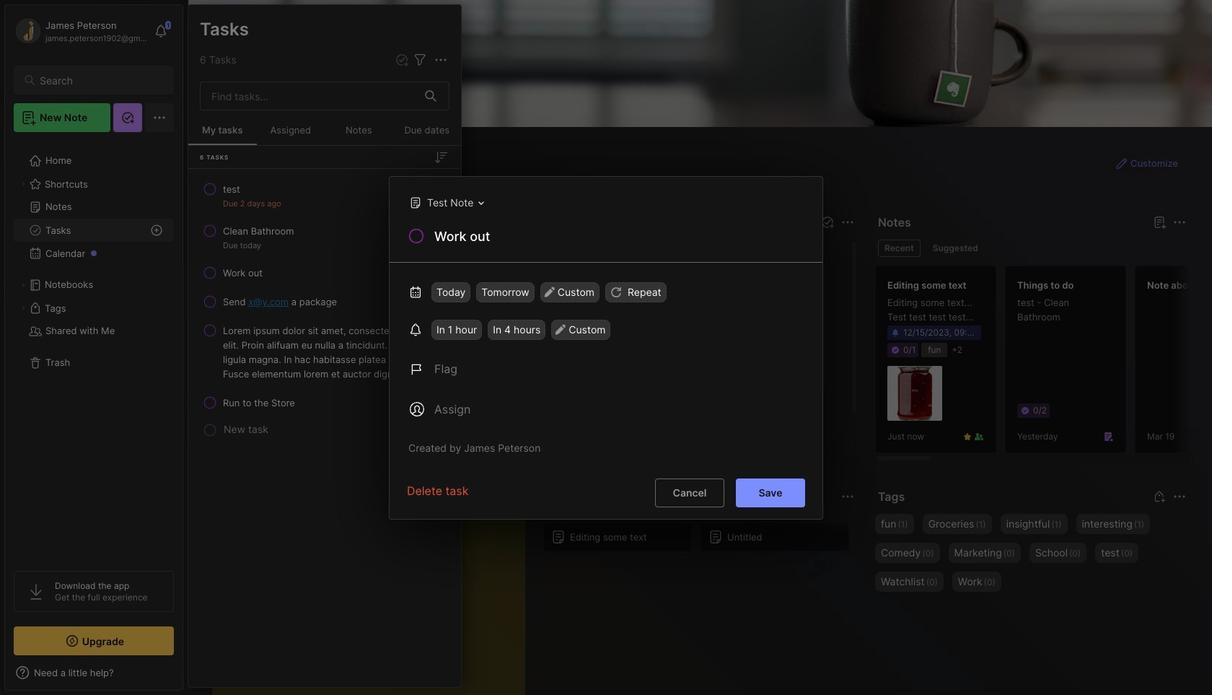 Task type: locate. For each thing, give the bounding box(es) containing it.
0 horizontal spatial tab
[[879, 240, 921, 257]]

1 horizontal spatial tab
[[927, 240, 985, 257]]

main element
[[0, 0, 188, 695]]

None search field
[[40, 71, 161, 89]]

5 row from the top
[[194, 318, 456, 387]]

0 vertical spatial new task image
[[395, 53, 409, 67]]

new task image
[[395, 53, 409, 67], [821, 215, 835, 230]]

lorem ipsum dolor sit amet, consectetur adipiscing elit. proin alifuam eu nulla a tincidunt. curabitur ut ligula magna. in hac habitasse platea dictumst. fusce elementum lorem et auctor dignissim. proin eget mi id urna euismod consectetur. pellentesque porttitor ac urna quis fermentum: 4 cell
[[223, 323, 450, 381]]

tree
[[5, 141, 183, 558]]

1 vertical spatial new task image
[[821, 215, 835, 230]]

2 row from the top
[[194, 218, 456, 257]]

thumbnail image
[[888, 366, 943, 421]]

row
[[194, 176, 456, 215], [194, 218, 456, 257], [194, 260, 456, 286], [194, 289, 456, 315], [194, 318, 456, 387], [194, 390, 456, 416]]

0 horizontal spatial new task image
[[395, 53, 409, 67]]

work out 2 cell
[[223, 266, 263, 280]]

1 horizontal spatial new task image
[[821, 215, 835, 230]]

Find tasks… text field
[[203, 84, 417, 108]]

send x@y.com a package 3 cell
[[223, 295, 337, 309]]

test 0 cell
[[223, 182, 240, 196]]

Go to note or move task field
[[402, 192, 490, 213]]

4 row from the top
[[194, 289, 456, 315]]

row group
[[188, 146, 461, 457], [544, 248, 858, 474], [876, 266, 1213, 462], [544, 523, 858, 560]]

tab
[[879, 240, 921, 257], [927, 240, 985, 257]]

tab list
[[879, 240, 1185, 257]]



Task type: describe. For each thing, give the bounding box(es) containing it.
Start writing… text field
[[224, 515, 525, 695]]

1 row from the top
[[194, 176, 456, 215]]

1 tab from the left
[[879, 240, 921, 257]]

Enter task text field
[[433, 227, 806, 252]]

expand notebooks image
[[19, 281, 27, 289]]

expand tags image
[[19, 304, 27, 313]]

tree inside main element
[[5, 141, 183, 558]]

run to the store 5 cell
[[223, 396, 295, 410]]

3 row from the top
[[194, 260, 456, 286]]

6 row from the top
[[194, 390, 456, 416]]

none search field inside main element
[[40, 71, 161, 89]]

2 tab from the left
[[927, 240, 985, 257]]

clean bathroom 1 cell
[[223, 224, 294, 238]]

Search text field
[[40, 74, 161, 87]]



Task type: vqa. For each thing, say whether or not it's contained in the screenshot.
Run to the Store 5 cell
yes



